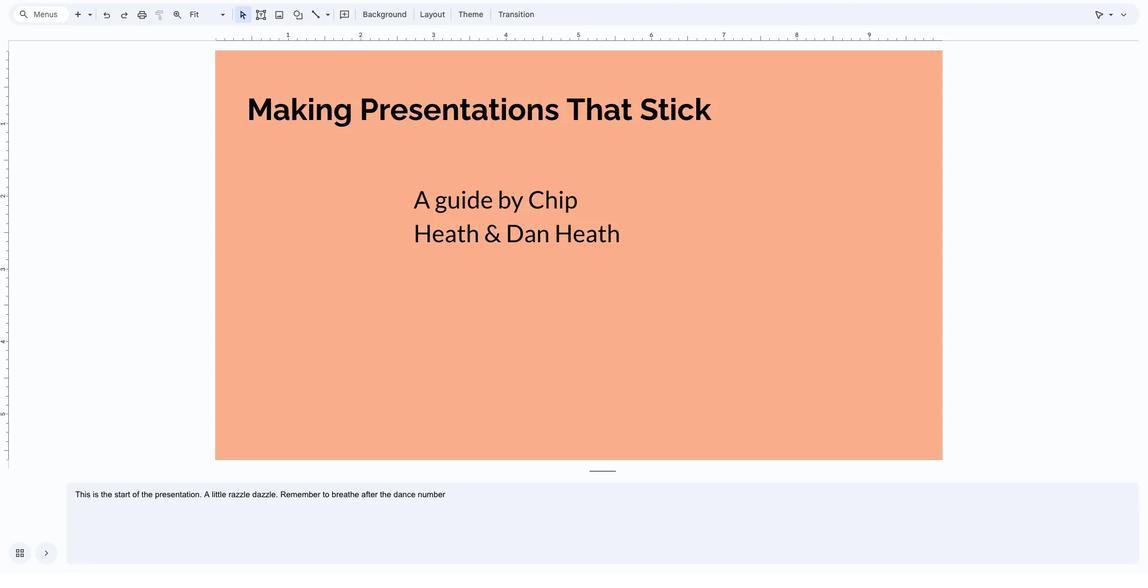 Task type: vqa. For each thing, say whether or not it's contained in the screenshot.
application containing Background
yes



Task type: locate. For each thing, give the bounding box(es) containing it.
theme button
[[454, 6, 489, 23]]

insert image image
[[273, 7, 286, 22]]

select line image
[[323, 7, 330, 11]]

background
[[363, 9, 407, 19]]

Menus field
[[14, 7, 69, 22]]

transition button
[[494, 6, 540, 23]]

theme
[[459, 9, 484, 19]]

application
[[0, 0, 1149, 573]]

main toolbar
[[40, 0, 540, 456]]

layout
[[420, 9, 445, 19]]

navigation
[[0, 533, 58, 573]]

mode and view toolbar
[[1091, 3, 1133, 25]]



Task type: describe. For each thing, give the bounding box(es) containing it.
shape image
[[292, 7, 305, 22]]

application containing background
[[0, 0, 1149, 573]]

background button
[[358, 6, 412, 23]]

Zoom field
[[186, 7, 230, 23]]

Zoom text field
[[188, 7, 219, 22]]

layout button
[[417, 6, 449, 23]]

live pointer settings image
[[1107, 7, 1114, 11]]

transition
[[499, 9, 535, 19]]

new slide with layout image
[[85, 7, 92, 11]]



